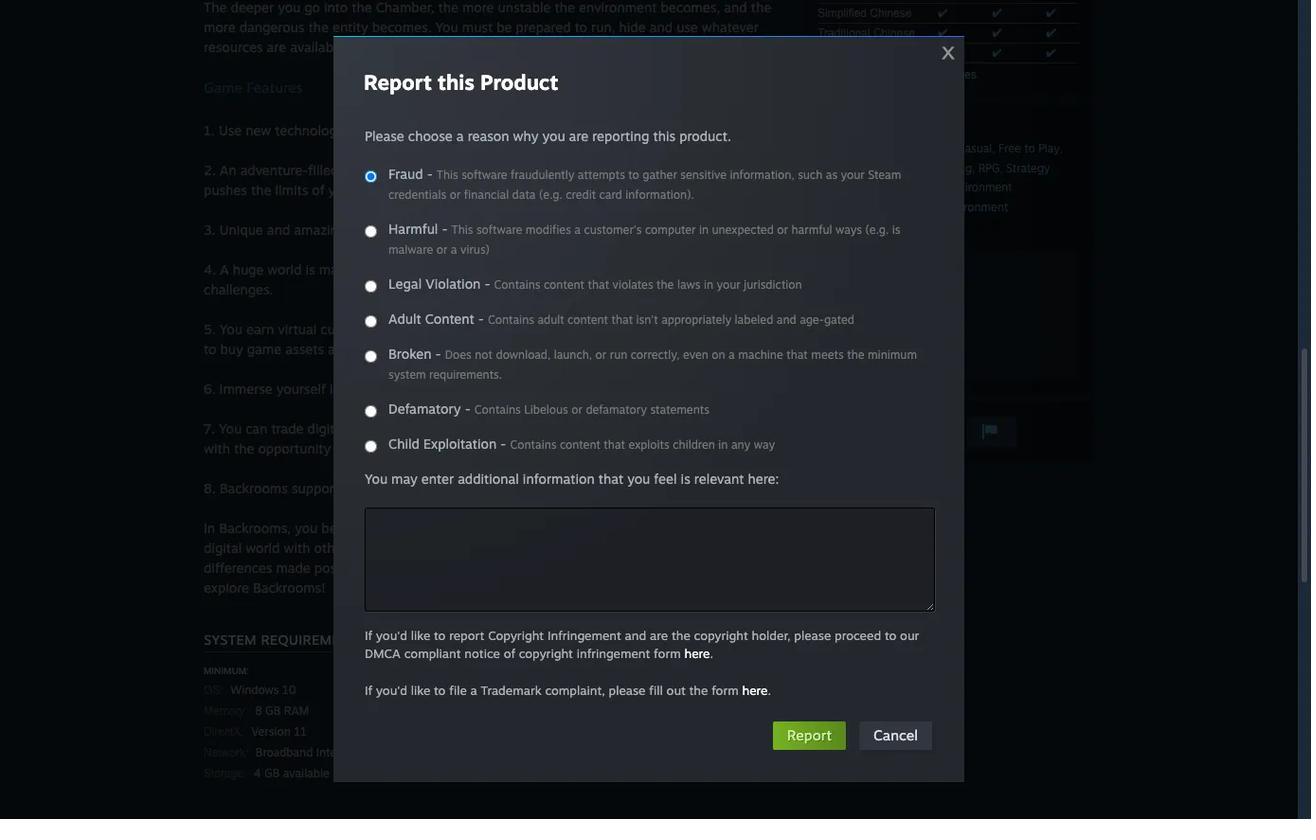 Task type: locate. For each thing, give the bounding box(es) containing it.
a left "virus)"
[[451, 243, 457, 257]]

1 horizontal spatial windows
[[522, 683, 571, 698]]

out
[[667, 683, 686, 699]]

contains inside adult content - contains adult content that isn't appropriately labeled and age-gated
[[488, 313, 535, 327]]

11 up 'broadband'
[[294, 725, 307, 739]]

art down defamatory
[[577, 421, 596, 437]]

the left game's
[[496, 381, 516, 397]]

1 vertical spatial as
[[736, 560, 749, 576]]

art inside the '5. you earn virtual currency bks by completing quests and exploring areas, which can be used to buy game assets and digital art on our digital art marketplace.'
[[397, 341, 414, 357]]

1 horizontal spatial here link
[[743, 683, 768, 699]]

to down the entity
[[348, 39, 361, 55]]

1 vertical spatial you'd
[[376, 683, 408, 699]]

virus)
[[461, 243, 490, 257]]

meets
[[812, 348, 844, 362]]

on inside 7. you can trade digital art elements in games on our digital art marketplace, providing you with the opportunity to try new things and possibilities.
[[491, 421, 507, 437]]

here
[[685, 646, 710, 662], [743, 683, 768, 699]]

None radio
[[365, 171, 377, 183], [365, 281, 377, 293], [365, 316, 377, 328], [365, 351, 377, 363], [365, 171, 377, 183], [365, 281, 377, 293], [365, 316, 377, 328], [365, 351, 377, 363]]

child exploitation - contains content that exploits children in any way
[[389, 436, 775, 452]]

world inside 4. a huge world is made up of multiple regions, each with its own mysterious setting and challenges.
[[268, 262, 302, 278]]

technology.
[[548, 560, 621, 576]]

1 horizontal spatial please
[[795, 628, 832, 644]]

in left any at the right of the page
[[719, 438, 728, 452]]

report this product
[[364, 69, 559, 95]]

environment up soon
[[942, 200, 1009, 214]]

0 vertical spatial is
[[893, 223, 901, 237]]

✔
[[939, 7, 948, 20], [993, 7, 1002, 20], [1047, 7, 1057, 20], [939, 27, 948, 40], [993, 27, 1002, 40], [1047, 27, 1057, 40], [939, 46, 948, 60], [993, 46, 1002, 60], [1047, 46, 1057, 60]]

8 up the version
[[255, 704, 262, 719]]

1 vertical spatial view
[[826, 333, 851, 347]]

report
[[364, 69, 432, 95], [787, 727, 832, 745]]

release
[[818, 223, 862, 233]]

mysterious down the this software modifies a customer's computer in unexpected or harmful ways (e.g. is malware or a virus)
[[612, 262, 680, 278]]

1 horizontal spatial backrooms
[[369, 381, 437, 397]]

in right computer at the top of page
[[699, 223, 709, 237]]

(e.g. down fraudulently
[[539, 188, 563, 202]]

space down fill
[[625, 767, 655, 781]]

free to play link
[[999, 141, 1060, 155]]

1 if from the top
[[365, 628, 373, 644]]

chinese
[[870, 7, 912, 20], [874, 27, 916, 40]]

feel
[[654, 471, 677, 487]]

online
[[415, 162, 453, 178]]

that down marketplace,
[[604, 438, 626, 452]]

1 10 from the left
[[283, 683, 296, 698]]

1 horizontal spatial as
[[826, 168, 838, 182]]

1 vertical spatial like
[[411, 683, 431, 699]]

content inside legal violation - contains content that violates the laws in your jurisdiction
[[544, 278, 585, 292]]

that up data
[[495, 162, 520, 178]]

2 horizontal spatial our
[[901, 628, 920, 644]]

0 vertical spatial more
[[462, 0, 494, 15]]

unique
[[219, 222, 263, 238]]

1 vertical spatial here
[[743, 683, 768, 699]]

1 horizontal spatial storage:
[[496, 768, 539, 781]]

multiple inside 4. a huge world is made up of multiple regions, each with its own mysterious setting and challenges.
[[393, 262, 443, 278]]

that inside legal violation - contains content that violates the laws in your jurisdiction
[[588, 278, 610, 292]]

1 horizontal spatial game
[[457, 162, 492, 178]]

1 storage: from the left
[[204, 768, 247, 781]]

on inside the '5. you earn virtual currency bks by completing quests and exploring areas, which can be used to buy game assets and digital art on our digital art marketplace.'
[[418, 341, 434, 357]]

None radio
[[365, 226, 377, 238], [365, 406, 377, 418], [365, 441, 377, 453], [365, 226, 377, 238], [365, 406, 377, 418], [365, 441, 377, 453]]

0 horizontal spatial here
[[685, 646, 710, 662]]

0 vertical spatial exploring
[[570, 321, 627, 337]]

4. a huge world is made up of multiple regions, each with its own mysterious setting and challenges.
[[204, 262, 753, 298]]

must
[[462, 19, 493, 35]]

you inside the in backrooms, you become a member of this mysterious maze, exploring this ai-powered digital world with other players, enjoying your journey and experiencing the gaming differences made possible by digital art and blockchain technology. come and join us as we explore backrooms!
[[295, 520, 318, 537]]

1 horizontal spatial is
[[681, 471, 691, 487]]

0 horizontal spatial be
[[497, 19, 512, 35]]

4.
[[204, 262, 216, 278]]

differences
[[204, 560, 272, 576]]

1 horizontal spatial (e.g.
[[866, 223, 889, 237]]

1 vertical spatial art
[[577, 421, 596, 437]]

0 vertical spatial view
[[826, 282, 851, 296]]

that
[[495, 162, 520, 178], [588, 278, 610, 292], [612, 313, 633, 327], [787, 348, 808, 362], [604, 438, 626, 452], [599, 471, 624, 487]]

like for report
[[411, 628, 431, 644]]

environment
[[947, 180, 1013, 194], [942, 200, 1009, 214]]

contains inside child exploitation - contains content that exploits children in any way
[[510, 438, 557, 452]]

you'd inside if you'd like to report copyright infringement and are the copyright holder, please proceed to our dmca compliant notice of copyright infringement form
[[376, 628, 408, 644]]

a left machine at the top right of the page
[[729, 348, 735, 362]]

1 view from the top
[[826, 282, 851, 296]]

view up read
[[826, 282, 851, 296]]

unique
[[568, 381, 610, 397]]

1 vertical spatial game
[[247, 341, 282, 357]]

2 vertical spatial content
[[560, 438, 601, 452]]

art
[[504, 341, 524, 357], [577, 421, 596, 437]]

2 windows from the left
[[522, 683, 571, 698]]

strategy
[[1007, 161, 1051, 175]]

multiple down 'try'
[[350, 481, 399, 497]]

1 horizontal spatial made
[[319, 262, 354, 278]]

1 you'd from the top
[[376, 628, 408, 644]]

other up possible
[[314, 540, 347, 556]]

0 horizontal spatial as
[[736, 560, 749, 576]]

of inside the in backrooms, you become a member of this mysterious maze, exploring this ai-powered digital world with other players, enjoying your journey and experiencing the gaming differences made possible by digital art and blockchain technology. come and join us as we explore backrooms!
[[441, 520, 454, 537]]

on up possibilities.
[[491, 421, 507, 437]]

broken
[[389, 346, 432, 362]]

ai- up gaming
[[683, 520, 702, 537]]

backrooms,
[[219, 520, 291, 537]]

0 vertical spatial form
[[654, 646, 681, 662]]

contains for legal violation -
[[494, 278, 541, 292]]

on right even
[[712, 348, 726, 362]]

1 vertical spatial by
[[369, 560, 384, 576]]

additional
[[458, 471, 519, 487]]

exploring inside the in backrooms, you become a member of this mysterious maze, exploring this ai-powered digital world with other players, enjoying your journey and experiencing the gaming differences made possible by digital art and blockchain technology. come and join us as we explore backrooms!
[[596, 520, 653, 537]]

complaint,
[[545, 683, 605, 699]]

that inside adult content - contains adult content that isn't appropriately labeled and age-gated
[[612, 313, 633, 327]]

is inside the this software modifies a customer's computer in unexpected or harmful ways (e.g. is malware or a virus)
[[893, 223, 901, 237]]

os: inside the os: windows 10 16 gb ram
[[496, 684, 515, 698]]

setting
[[683, 262, 726, 278]]

0 horizontal spatial here link
[[685, 646, 710, 662]]

2 os: from the left
[[496, 684, 515, 698]]

or left financial
[[450, 188, 461, 202]]

world inside the in backrooms, you become a member of this mysterious maze, exploring this ai-powered digital world with other players, enjoying your journey and experiencing the gaming differences made possible by digital art and blockchain technology. come and join us as we explore backrooms!
[[246, 540, 280, 556]]

0 horizontal spatial art
[[504, 341, 524, 357]]

1 vertical spatial software
[[477, 223, 523, 237]]

1 vertical spatial content
[[568, 313, 609, 327]]

gb up the version
[[265, 704, 281, 719]]

0 vertical spatial backrooms environment link
[[882, 180, 1013, 194]]

this for fraud -
[[437, 168, 459, 182]]

of up enjoying
[[441, 520, 454, 537]]

new inside 7. you can trade digital art elements in games on our digital art marketplace, providing you with the opportunity to try new things and possibilities.
[[373, 441, 398, 457]]

that inside does not download, launch, or run correctly, even on a machine that meets the minimum system requirements.
[[787, 348, 808, 362]]

to inside this software fraudulently attempts to gather sensitive information, such as your steam credentials or financial data (e.g. credit card information).
[[629, 168, 640, 182]]

languages
[[925, 68, 977, 82]]

does
[[445, 348, 472, 362]]

1 vertical spatial form
[[712, 683, 739, 699]]

find community groups
[[826, 358, 952, 373]]

1 vertical spatial multiple
[[350, 481, 399, 497]]

that down child exploitation - contains content that exploits children in any way
[[599, 471, 624, 487]]

like inside if you'd like to report copyright infringement and are the copyright holder, please proceed to our dmca compliant notice of copyright infringement form
[[411, 628, 431, 644]]

made left up on the left of the page
[[319, 262, 354, 278]]

read related news link
[[818, 302, 1080, 326]]

with inside 2. an adventure-filled multiplayer online game that explores the world with other players and pushes the limits of your imagination.
[[642, 162, 669, 178]]

product.
[[680, 128, 732, 144]]

of inside 4. a huge world is made up of multiple regions, each with its own mysterious setting and challenges.
[[377, 262, 389, 278]]

this down 8. backrooms supports multiple platforms, including windows, ios and android.
[[458, 520, 480, 537]]

0 vertical spatial other
[[672, 162, 706, 178]]

all
[[841, 68, 853, 82]]

backrooms up 'backrooms,'
[[220, 481, 288, 497]]

None text field
[[365, 508, 936, 612]]

the inside if you'd like to report copyright infringement and are the copyright holder, please proceed to our dmca compliant notice of copyright infringement form
[[672, 628, 691, 644]]

0 vertical spatial like
[[411, 628, 431, 644]]

you left the must
[[436, 19, 459, 35]]

game up financial
[[457, 162, 492, 178]]

safety
[[434, 122, 473, 138]]

violation
[[426, 276, 481, 292]]

this inside the this software modifies a customer's computer in unexpected or harmful ways (e.g. is malware or a virus)
[[452, 223, 473, 237]]

data
[[512, 188, 536, 202]]

the right for
[[566, 222, 586, 238]]

for
[[545, 222, 562, 238]]

1 horizontal spatial new
[[373, 441, 398, 457]]

age-
[[800, 313, 825, 327]]

0 vertical spatial please
[[795, 628, 832, 644]]

of right up on the left of the page
[[377, 262, 389, 278]]

available inside the deeper you go into the chamber, the more unstable the environment becomes, and the more dangerous the entity becomes. you must be prepared to run, hide and use whatever resources are available to survive.
[[290, 39, 345, 55]]

1 vertical spatial report
[[787, 727, 832, 745]]

1 like from the top
[[411, 628, 431, 644]]

2 horizontal spatial is
[[893, 223, 901, 237]]

reporting
[[593, 128, 650, 144]]

2 10 from the left
[[574, 683, 588, 698]]

fraud -
[[389, 166, 437, 182]]

available down 'broadband'
[[283, 767, 330, 781]]

0 vertical spatial report
[[364, 69, 432, 95]]

defamatory
[[586, 403, 647, 417]]

your inside this software fraudulently attempts to gather sensitive information, such as your steam credentials or financial data (e.g. credit card information).
[[841, 168, 865, 182]]

technology
[[275, 122, 345, 138]]

chinese up the traditional chinese
[[870, 7, 912, 20]]

world inside 2. an adventure-filled multiplayer online game that explores the world with other players and pushes the limits of your imagination.
[[604, 162, 638, 178]]

deeper
[[231, 0, 274, 15]]

financial
[[464, 188, 509, 202]]

is down amazing
[[306, 262, 315, 278]]

view for view discussions
[[826, 333, 851, 347]]

genre:
[[818, 144, 854, 155]]

to
[[575, 19, 588, 35], [348, 39, 361, 55], [348, 122, 361, 138], [1025, 141, 1036, 155], [629, 168, 640, 182], [204, 341, 217, 357], [335, 441, 347, 457], [434, 628, 446, 644], [885, 628, 897, 644], [434, 683, 446, 699]]

of down filled
[[312, 182, 325, 198]]

or down unique
[[572, 403, 583, 417]]

choose
[[408, 128, 453, 144]]

0 vertical spatial our
[[438, 341, 459, 357]]

traditional
[[818, 27, 871, 40]]

0 vertical spatial chinese
[[870, 7, 912, 20]]

even
[[683, 348, 709, 362]]

software inside this software fraudulently attempts to gather sensitive information, such as your steam credentials or financial data (e.g. credit card information).
[[462, 168, 508, 182]]

0 vertical spatial .
[[710, 646, 714, 662]]

attempts
[[578, 168, 625, 182]]

10 inside minimum: os: windows 10 memory: 8 gb ram directx: version 11 network: broadband internet connection storage: 4 gb available space
[[283, 683, 296, 698]]

10 up the version
[[283, 683, 296, 698]]

view inside 'view update history' link
[[826, 282, 851, 296]]

chinese down simplified chinese
[[874, 27, 916, 40]]

more down the
[[204, 19, 236, 35]]

os: inside minimum: os: windows 10 memory: 8 gb ram directx: version 11 network: broadband internet connection storage: 4 gb available space
[[204, 684, 223, 698]]

1 windows from the left
[[230, 683, 279, 698]]

backrooms up coming
[[878, 200, 939, 214]]

1 horizontal spatial by
[[407, 321, 422, 337]]

like
[[411, 628, 431, 644], [411, 683, 431, 699]]

1 horizontal spatial 10
[[574, 683, 588, 698]]

game down "earn"
[[247, 341, 282, 357]]

here down holder,
[[743, 683, 768, 699]]

can left the 'trade'
[[246, 421, 268, 437]]

2 you'd from the top
[[376, 683, 408, 699]]

windows,
[[530, 481, 590, 497]]

art inside the '5. you earn virtual currency bks by completing quests and exploring areas, which can be used to buy game assets and digital art on our digital art marketplace.'
[[504, 341, 524, 357]]

chinese for simplified chinese
[[870, 7, 912, 20]]

1 vertical spatial mysterious
[[484, 520, 552, 537]]

11 inside minimum: os: windows 10 memory: 8 gb ram directx: version 11 network: broadband internet connection storage: 4 gb available space
[[294, 725, 307, 739]]

1 ram from the left
[[284, 704, 309, 719]]

2 like from the top
[[411, 683, 431, 699]]

art down bks on the top of the page
[[397, 341, 414, 357]]

16
[[547, 704, 560, 719]]

your
[[841, 168, 865, 182], [329, 182, 356, 198], [717, 278, 741, 292], [460, 540, 487, 556]]

you inside 7. you can trade digital art elements in games on our digital art marketplace, providing you with the opportunity to try new things and possibilities.
[[219, 421, 242, 437]]

to inside the '5. you earn virtual currency bks by completing quests and exploring areas, which can be used to buy game assets and digital art on our digital art marketplace.'
[[204, 341, 217, 357]]

like left file
[[411, 683, 431, 699]]

visit the website link
[[818, 251, 1080, 275]]

2 view from the top
[[826, 333, 851, 347]]

does not download, launch, or run correctly, even on a machine that meets the minimum system requirements.
[[389, 348, 918, 382]]

form inside if you'd like to report copyright infringement and are the copyright holder, please proceed to our dmca compliant notice of copyright infringement form
[[654, 646, 681, 662]]

0 vertical spatial be
[[497, 19, 512, 35]]

1 horizontal spatial on
[[491, 421, 507, 437]]

please inside if you'd like to report copyright infringement and are the copyright holder, please proceed to our dmca compliant notice of copyright infringement form
[[795, 628, 832, 644]]

0 vertical spatial as
[[826, 168, 838, 182]]

with down 7.
[[204, 441, 230, 457]]

that left meets
[[787, 348, 808, 362]]

you left the "become"
[[295, 520, 318, 537]]

1 vertical spatial 11
[[294, 725, 307, 739]]

you'd up dmca at the bottom left
[[376, 628, 408, 644]]

a up players,
[[375, 520, 382, 537]]

backrooms up defamatory
[[369, 381, 437, 397]]

backrooms environment link down racing link
[[882, 180, 1013, 194]]

2 storage: from the left
[[496, 768, 539, 781]]

please
[[795, 628, 832, 644], [609, 683, 646, 699]]

1 vertical spatial copyright
[[519, 646, 573, 662]]

copyright
[[694, 628, 749, 644], [519, 646, 573, 662]]

this
[[437, 168, 459, 182], [452, 223, 473, 237]]

0 vertical spatial 11
[[856, 68, 868, 82]]

the right chamber,
[[438, 0, 459, 15]]

players,
[[351, 540, 399, 556]]

here link for if you'd like to file a trademark complaint, please fill out the form here .
[[743, 683, 768, 699]]

this inside this software fraudulently attempts to gather sensitive information, such as your steam credentials or financial data (e.g. credit card information).
[[437, 168, 459, 182]]

our inside 7. you can trade digital art elements in games on our digital art marketplace, providing you with the opportunity to try new things and possibilities.
[[511, 421, 532, 437]]

you'd for if you'd like to file a trademark complaint, please fill out the form here .
[[376, 683, 408, 699]]

are down dangerous
[[267, 39, 286, 55]]

0 vertical spatial here link
[[685, 646, 710, 662]]

and right players
[[757, 162, 781, 178]]

0 horizontal spatial other
[[314, 540, 347, 556]]

ram inside the os: windows 10 16 gb ram
[[582, 704, 607, 719]]

1 vertical spatial if
[[365, 683, 373, 699]]

os: down recommended:
[[496, 684, 515, 698]]

racing
[[937, 161, 973, 175]]

software
[[462, 168, 508, 182], [477, 223, 523, 237]]

software for harmful -
[[477, 223, 523, 237]]

0 vertical spatial you'd
[[376, 628, 408, 644]]

0 horizontal spatial 8
[[255, 704, 262, 719]]

contains inside defamatory - contains libelous or defamatory statements
[[475, 403, 521, 417]]

1 horizontal spatial here
[[743, 683, 768, 699]]

survive.
[[365, 39, 412, 55]]

in inside 7. you can trade digital art elements in games on our digital art marketplace, providing you with the opportunity to try new things and possibilities.
[[431, 421, 443, 437]]

0 horizontal spatial on
[[418, 341, 434, 357]]

0 vertical spatial environment
[[947, 180, 1013, 194]]

the right out
[[690, 683, 708, 699]]

1 horizontal spatial mysterious
[[612, 262, 680, 278]]

to left gather
[[629, 168, 640, 182]]

content inside child exploitation - contains content that exploits children in any way
[[560, 438, 601, 452]]

the inside the in backrooms, you become a member of this mysterious maze, exploring this ai-powered digital world with other players, enjoying your journey and experiencing the gaming differences made possible by digital art and blockchain technology. come and join us as we explore backrooms!
[[652, 540, 672, 556]]

publisher:
[[818, 203, 874, 213]]

0 vertical spatial content
[[544, 278, 585, 292]]

buy
[[220, 341, 243, 357]]

0 horizontal spatial can
[[246, 421, 268, 437]]

world up card
[[604, 162, 638, 178]]

1 os: from the left
[[204, 684, 223, 698]]

1 vertical spatial backrooms environment link
[[878, 200, 1009, 214]]

1 vertical spatial are
[[569, 128, 589, 144]]

including
[[470, 481, 526, 497]]

mysterious up journey
[[484, 520, 552, 537]]

to left 'try'
[[335, 441, 347, 457]]

the up prepared on the left of page
[[555, 0, 575, 15]]

os: down the minimum:
[[204, 684, 223, 698]]

0 horizontal spatial (e.g.
[[539, 188, 563, 202]]

if up dmca at the bottom left
[[365, 628, 373, 644]]

regions,
[[447, 262, 496, 278]]

violates
[[613, 278, 654, 292]]

as right us
[[736, 560, 749, 576]]

art up 'try'
[[350, 421, 367, 437]]

content up you may enter additional information that you feel is relevant here:
[[560, 438, 601, 452]]

download,
[[496, 348, 551, 362]]

1 vertical spatial our
[[511, 421, 532, 437]]

1 vertical spatial is
[[306, 262, 315, 278]]

0 horizontal spatial windows
[[230, 683, 279, 698]]

be
[[497, 19, 512, 35], [738, 321, 753, 337]]

please left fill
[[609, 683, 646, 699]]

if for if you'd like to report copyright infringement and are the copyright holder, please proceed to our dmca compliant notice of copyright infringement form
[[365, 628, 373, 644]]

1 space from the left
[[333, 767, 363, 781]]

and up whatever
[[724, 0, 748, 15]]

1 vertical spatial .
[[768, 683, 772, 699]]

2 if from the top
[[365, 683, 373, 699]]

0 vertical spatial made
[[319, 262, 354, 278]]

with inside the in backrooms, you become a member of this mysterious maze, exploring this ai-powered digital world with other players, enjoying your journey and experiencing the gaming differences made possible by digital art and blockchain technology. come and join us as we explore backrooms!
[[284, 540, 310, 556]]

as up developer:
[[826, 168, 838, 182]]

(e.g. inside this software fraudulently attempts to gather sensitive information, such as your steam credentials or financial data (e.g. credit card information).
[[539, 188, 563, 202]]

1 vertical spatial this
[[452, 223, 473, 237]]

report
[[449, 628, 485, 644]]

os: windows 10 16 gb ram
[[496, 683, 607, 719]]

a inside the in backrooms, you become a member of this mysterious maze, exploring this ai-powered digital world with other players, enjoying your journey and experiencing the gaming differences made possible by digital art and blockchain technology. come and join us as we explore backrooms!
[[375, 520, 382, 537]]

0 vertical spatial mysterious
[[612, 262, 680, 278]]

any
[[732, 438, 751, 452]]

your inside the in backrooms, you become a member of this mysterious maze, exploring this ai-powered digital world with other players, enjoying your journey and experiencing the gaming differences made possible by digital art and blockchain technology. come and join us as we explore backrooms!
[[460, 540, 487, 556]]

digital down bks on the top of the page
[[355, 341, 393, 357]]

are inside if you'd like to report copyright infringement and are the copyright holder, please proceed to our dmca compliant notice of copyright infringement form
[[650, 628, 668, 644]]

our inside the '5. you earn virtual currency bks by completing quests and exploring areas, which can be used to buy game assets and digital art on our digital art marketplace.'
[[438, 341, 459, 357]]

is right date:
[[893, 223, 901, 237]]

1 vertical spatial exploring
[[596, 520, 653, 537]]

0 vertical spatial (e.g.
[[539, 188, 563, 202]]

1 vertical spatial be
[[738, 321, 753, 337]]

1 horizontal spatial our
[[511, 421, 532, 437]]

, down "free"
[[1001, 162, 1004, 175]]

art up defamatory
[[613, 381, 631, 397]]

1 horizontal spatial os:
[[496, 684, 515, 698]]

1 vertical spatial environment
[[942, 200, 1009, 214]]

1 horizontal spatial report
[[787, 727, 832, 745]]

and right the ios
[[619, 481, 642, 497]]

art inside 7. you can trade digital art elements in games on our digital art marketplace, providing you with the opportunity to try new things and possibilities.
[[577, 421, 596, 437]]

0 vertical spatial game
[[457, 162, 492, 178]]

2.
[[204, 162, 216, 178]]

and up statements
[[668, 381, 691, 397]]

to left play
[[1025, 141, 1036, 155]]

0 vertical spatial this
[[437, 168, 459, 182]]

storage: down network:
[[204, 768, 247, 781]]

made up backrooms!
[[276, 560, 311, 576]]

infringement
[[548, 628, 622, 644]]

1 vertical spatial (e.g.
[[866, 223, 889, 237]]

contains inside legal violation - contains content that violates the laws in your jurisdiction
[[494, 278, 541, 292]]

if inside if you'd like to report copyright infringement and are the copyright holder, please proceed to our dmca compliant notice of copyright infringement form
[[365, 628, 373, 644]]

on up system
[[418, 341, 434, 357]]

harmful -
[[389, 221, 452, 237]]

0 vertical spatial are
[[267, 39, 286, 55]]

see all 11 supported languages
[[818, 68, 977, 82]]

space inside minimum: os: windows 10 memory: 8 gb ram directx: version 11 network: broadband internet connection storage: 4 gb available space
[[333, 767, 363, 781]]

unstable
[[498, 0, 551, 15]]

prepared
[[516, 19, 571, 35]]

other inside 2. an adventure-filled multiplayer online game that explores the world with other players and pushes the limits of your imagination.
[[672, 162, 706, 178]]

view discussions
[[826, 333, 914, 347]]

content for legal violation -
[[544, 278, 585, 292]]

adult
[[389, 311, 421, 327]]

content inside adult content - contains adult content that isn't appropriately labeled and age-gated
[[568, 313, 609, 327]]

0 horizontal spatial copyright
[[519, 646, 573, 662]]

history
[[894, 282, 930, 296]]

a right file
[[471, 683, 478, 699]]

broadband
[[256, 746, 313, 760]]

are up infringement
[[650, 628, 668, 644]]

game inside 2. an adventure-filled multiplayer online game that explores the world with other players and pushes the limits of your imagination.
[[457, 162, 492, 178]]

0 horizontal spatial mysterious
[[484, 520, 552, 537]]

come
[[625, 560, 660, 576]]

0 vertical spatial copyright
[[694, 628, 749, 644]]

1 horizontal spatial 8
[[546, 767, 553, 781]]

backrooms environment link
[[882, 180, 1013, 194], [878, 200, 1009, 214]]

completing
[[425, 321, 495, 337]]

your up developer:
[[841, 168, 865, 182]]

and inside 7. you can trade digital art elements in games on our digital art marketplace, providing you with the opportunity to try new things and possibilities.
[[444, 441, 467, 457]]

0 horizontal spatial ai-
[[350, 222, 369, 238]]

backrooms inside title: backrooms genre:
[[850, 122, 911, 136]]

2 vertical spatial backrooms
[[878, 200, 939, 214]]

jurisdiction
[[744, 278, 803, 292]]

2 ram from the left
[[582, 704, 607, 719]]

steam
[[868, 168, 902, 182]]

ram up the version
[[284, 704, 309, 719]]

with left its
[[533, 262, 560, 278]]

please right holder,
[[795, 628, 832, 644]]



Task type: vqa. For each thing, say whether or not it's contained in the screenshot.


Task type: describe. For each thing, give the bounding box(es) containing it.
in inside child exploitation - contains content that exploits children in any way
[[719, 438, 728, 452]]

the down the go
[[309, 19, 329, 35]]

to left the 'please'
[[348, 122, 361, 138]]

infringement
[[577, 646, 651, 662]]

platforms,
[[403, 481, 466, 497]]

available inside minimum: os: windows 10 memory: 8 gb ram directx: version 11 network: broadband internet connection storage: 4 gb available space
[[283, 767, 330, 781]]

be inside the '5. you earn virtual currency bks by completing quests and exploring areas, which can be used to buy game assets and digital art on our digital art marketplace.'
[[738, 321, 753, 337]]

system
[[204, 632, 257, 648]]

multiplayer
[[342, 162, 411, 178]]

mysterious inside 4. a huge world is made up of multiple regions, each with its own mysterious setting and challenges.
[[612, 262, 680, 278]]

digital up opportunity
[[308, 421, 346, 437]]

0 vertical spatial backrooms
[[369, 381, 437, 397]]

discussions
[[855, 333, 914, 347]]

whatever
[[702, 19, 759, 35]]

1 vertical spatial backrooms
[[220, 481, 288, 497]]

gated
[[825, 313, 855, 327]]

appropriately
[[662, 313, 732, 327]]

and down maze,
[[542, 540, 565, 556]]

2 space from the left
[[625, 767, 655, 781]]

the up credit
[[580, 162, 600, 178]]

you inside the deeper you go into the chamber, the more unstable the environment becomes, and the more dangerous the entity becomes. you must be prepared to run, hide and use whatever resources are available to survive.
[[278, 0, 301, 15]]

if for if you'd like to file a trademark complaint, please fill out the form here .
[[365, 683, 373, 699]]

on inside does not download, launch, or run correctly, even on a machine that meets the minimum system requirements.
[[712, 348, 726, 362]]

launch,
[[554, 348, 593, 362]]

digital down enjoying
[[388, 560, 426, 576]]

legal
[[389, 276, 422, 292]]

proceed
[[835, 628, 882, 644]]

that inside child exploitation - contains content that exploits children in any way
[[604, 438, 626, 452]]

update
[[855, 282, 891, 296]]

the inside does not download, launch, or run correctly, even on a machine that meets the minimum system requirements.
[[848, 348, 865, 362]]

report for report this product
[[364, 69, 432, 95]]

requirements
[[261, 632, 367, 648]]

coming
[[895, 221, 934, 234]]

8 inside minimum: os: windows 10 memory: 8 gb ram directx: version 11 network: broadband internet connection storage: 4 gb available space
[[255, 704, 262, 719]]

each
[[500, 262, 529, 278]]

or left harmful
[[778, 223, 789, 237]]

mysterious inside the in backrooms, you become a member of this mysterious maze, exploring this ai-powered digital world with other players, enjoying your journey and experiencing the gaming differences made possible by digital art and blockchain technology. come and join us as we explore backrooms!
[[484, 520, 552, 537]]

libelous
[[524, 403, 569, 417]]

you right why
[[543, 128, 566, 144]]

an
[[220, 162, 237, 178]]

is inside 4. a huge world is made up of multiple regions, each with its own mysterious setting and challenges.
[[306, 262, 315, 278]]

1 horizontal spatial 11
[[856, 68, 868, 82]]

game's
[[520, 381, 564, 397]]

and right safety
[[476, 122, 499, 138]]

and down enjoying
[[451, 560, 474, 576]]

can inside the '5. you earn virtual currency bks by completing quests and exploring areas, which can be used to buy game assets and digital art on our digital art marketplace.'
[[712, 321, 734, 337]]

defamatory
[[389, 401, 461, 417]]

please choose a reason why you are reporting this product.
[[365, 128, 732, 144]]

in inside legal violation - contains content that violates the laws in your jurisdiction
[[704, 278, 714, 292]]

contains for adult content -
[[488, 313, 535, 327]]

10 inside the os: windows 10 16 gb ram
[[574, 683, 588, 698]]

- right fraud
[[427, 166, 433, 182]]

- left each
[[485, 276, 491, 292]]

1. use  new technology to ensure the safety and transparency of the game.
[[204, 122, 666, 138]]

, left "free"
[[993, 142, 996, 155]]

with inside 4. a huge world is made up of multiple regions, each with its own mysterious setting and challenges.
[[533, 262, 560, 278]]

here link for here .
[[685, 646, 710, 662]]

casual
[[958, 141, 993, 155]]

1 horizontal spatial form
[[712, 683, 739, 699]]

internet
[[316, 746, 358, 760]]

or down the 3. unique and amazing ai-based maze traversal, ready for the challenge?
[[437, 243, 448, 257]]

ios
[[594, 481, 615, 497]]

and right unique
[[267, 222, 290, 238]]

0 horizontal spatial .
[[710, 646, 714, 662]]

rpg link
[[979, 161, 1001, 175]]

1 horizontal spatial more
[[462, 0, 494, 15]]

find community groups link
[[818, 354, 1080, 377]]

1 vertical spatial more
[[204, 19, 236, 35]]

supports
[[292, 481, 346, 497]]

- left does at the left top
[[436, 346, 441, 362]]

ram inside minimum: os: windows 10 memory: 8 gb ram directx: version 11 network: broadband internet connection storage: 4 gb available space
[[284, 704, 309, 719]]

the inside 7. you can trade digital art elements in games on our digital art marketplace, providing you with the opportunity to try new things and possibilities.
[[234, 441, 254, 457]]

entity
[[333, 19, 369, 35]]

you'd for if you'd like to report copyright infringement and are the copyright holder, please proceed to our dmca compliant notice of copyright infringement form
[[376, 628, 408, 644]]

by inside the in backrooms, you become a member of this mysterious maze, exploring this ai-powered digital world with other players, enjoying your journey and experiencing the gaming differences made possible by digital art and blockchain technology. come and join us as we explore backrooms!
[[369, 560, 384, 576]]

title:
[[818, 124, 846, 135]]

of down the not
[[479, 381, 492, 397]]

and down currency on the left top
[[328, 341, 351, 357]]

the right visit on the top right of page
[[851, 256, 869, 270]]

see
[[818, 68, 838, 82]]

marketplace,
[[600, 421, 680, 437]]

the down adventure- at top
[[251, 182, 272, 198]]

in right yourself on the left of page
[[330, 381, 341, 397]]

0 horizontal spatial please
[[609, 683, 646, 699]]

made inside the in backrooms, you become a member of this mysterious maze, exploring this ai-powered digital world with other players, enjoying your journey and experiencing the gaming differences made possible by digital art and blockchain technology. come and join us as we explore backrooms!
[[276, 560, 311, 576]]

or inside does not download, launch, or run correctly, even on a machine that meets the minimum system requirements.
[[596, 348, 607, 362]]

other inside the in backrooms, you become a member of this mysterious maze, exploring this ai-powered digital world with other players, enjoying your journey and experiencing the gaming differences made possible by digital art and blockchain technology. come and join us as we explore backrooms!
[[314, 540, 347, 556]]

backrooms environment link for developer:
[[882, 180, 1013, 194]]

- up additional
[[501, 436, 507, 452]]

that inside 2. an adventure-filled multiplayer online game that explores the world with other players and pushes the limits of your imagination.
[[495, 162, 520, 178]]

and up marketplace.
[[543, 321, 566, 337]]

digital down the libelous
[[535, 421, 574, 437]]

the right yourself on the left of page
[[345, 381, 365, 397]]

gather
[[643, 168, 678, 182]]

- right the content
[[478, 311, 484, 327]]

2 vertical spatial is
[[681, 471, 691, 487]]

2. an adventure-filled multiplayer online game that explores the world with other players and pushes the limits of your imagination.
[[204, 162, 781, 198]]

soon
[[937, 221, 962, 234]]

statements
[[651, 403, 710, 417]]

art inside the in backrooms, you become a member of this mysterious maze, exploring this ai-powered digital world with other players, enjoying your journey and experiencing the gaming differences made possible by digital art and blockchain technology. come and join us as we explore backrooms!
[[430, 560, 447, 576]]

windows inside minimum: os: windows 10 memory: 8 gb ram directx: version 11 network: broadband internet connection storage: 4 gb available space
[[230, 683, 279, 698]]

to left run,
[[575, 19, 588, 35]]

are inside the deeper you go into the chamber, the more unstable the environment becomes, and the more dangerous the entity becomes. you must be prepared to run, hide and use whatever resources are available to survive.
[[267, 39, 286, 55]]

of up attempts
[[587, 122, 600, 138]]

exploits
[[629, 438, 670, 452]]

games
[[446, 421, 487, 437]]

network:
[[204, 747, 249, 760]]

this up gather
[[654, 128, 676, 144]]

like for file
[[411, 683, 431, 699]]

correctly,
[[631, 348, 680, 362]]

content for child exploitation -
[[560, 438, 601, 452]]

8. backrooms supports multiple platforms, including windows, ios and android.
[[204, 481, 699, 497]]

to left file
[[434, 683, 446, 699]]

you inside the '5. you earn virtual currency bks by completing quests and exploring areas, which can be used to buy game assets and digital art on our digital art marketplace.'
[[220, 321, 243, 337]]

see all 11 supported languages link
[[818, 68, 977, 82]]

, left rpg link
[[973, 162, 976, 175]]

challenge?
[[590, 222, 657, 238]]

and left join
[[664, 560, 687, 576]]

you inside 7. you can trade digital art elements in games on our digital art marketplace, providing you with the opportunity to try new things and possibilities.
[[745, 421, 768, 437]]

read related news
[[826, 307, 923, 321]]

as inside the in backrooms, you become a member of this mysterious maze, exploring this ai-powered digital world with other players, enjoying your journey and experiencing the gaming differences made possible by digital art and blockchain technology. come and join us as we explore backrooms!
[[736, 560, 749, 576]]

0 vertical spatial here
[[685, 646, 710, 662]]

this for harmful -
[[452, 223, 473, 237]]

report for report
[[787, 727, 832, 745]]

be inside the deeper you go into the chamber, the more unstable the environment becomes, and the more dangerous the entity becomes. you must be prepared to run, hide and use whatever resources are available to survive.
[[497, 19, 512, 35]]

contains for child exploitation -
[[510, 438, 557, 452]]

- right harmful
[[442, 221, 448, 237]]

- up games at left
[[465, 401, 471, 417]]

to inside 7. you can trade digital art elements in games on our digital art marketplace, providing you with the opportunity to try new things and possibilities.
[[335, 441, 347, 457]]

imagination.
[[360, 182, 437, 198]]

this software modifies a customer's computer in unexpected or harmful ways (e.g. is malware or a virus)
[[389, 223, 901, 257]]

groups
[[915, 358, 952, 373]]

software for fraud -
[[462, 168, 508, 182]]

immerse
[[220, 381, 273, 397]]

1 vertical spatial 8
[[546, 767, 553, 781]]

used
[[757, 321, 787, 337]]

harmful
[[792, 223, 833, 237]]

can inside 7. you can trade digital art elements in games on our digital art marketplace, providing you with the opportunity to try new things and possibilities.
[[246, 421, 268, 437]]

fraud
[[389, 166, 423, 182]]

view for view update history
[[826, 282, 851, 296]]

gb right 4
[[265, 767, 280, 781]]

relevant
[[695, 471, 745, 487]]

storage: inside minimum: os: windows 10 memory: 8 gb ram directx: version 11 network: broadband internet connection storage: 4 gb available space
[[204, 768, 247, 781]]

gb inside the os: windows 10 16 gb ram
[[564, 704, 579, 719]]

5.
[[204, 321, 216, 337]]

to up compliant
[[434, 628, 446, 644]]

this up gaming
[[657, 520, 680, 537]]

windows inside the os: windows 10 16 gb ram
[[522, 683, 571, 698]]

run
[[610, 348, 628, 362]]

this up safety
[[438, 69, 475, 95]]

becomes.
[[372, 19, 432, 35]]

community
[[851, 358, 912, 373]]

connection
[[362, 746, 421, 760]]

of inside if you'd like to report copyright infringement and are the copyright holder, please proceed to our dmca compliant notice of copyright infringement form
[[504, 646, 516, 662]]

chinese for traditional chinese
[[874, 27, 916, 40]]

to inside casual , free to play , massively multiplayer racing , rpg , strategy developer: backrooms environment publisher: backrooms environment release date: coming soon
[[1025, 141, 1036, 155]]

players
[[709, 162, 754, 178]]

challenges.
[[204, 282, 273, 298]]

explore
[[204, 580, 249, 596]]

available down the "complaint,"
[[575, 767, 621, 781]]

7. you can trade digital art elements in games on our digital art marketplace, providing you with the opportunity to try new things and possibilities.
[[204, 421, 768, 457]]

storage: inside 'storage: 8 gb available space'
[[496, 768, 539, 781]]

(e.g. inside the this software modifies a customer's computer in unexpected or harmful ways (e.g. is malware or a virus)
[[866, 223, 889, 237]]

virtual
[[278, 321, 317, 337]]

as inside this software fraudulently attempts to gather sensitive information, such as your steam credentials or financial data (e.g. credit card information).
[[826, 168, 838, 182]]

, right "free"
[[1060, 142, 1064, 155]]

product
[[481, 69, 559, 95]]

exploring for areas,
[[570, 321, 627, 337]]

and inside 4. a huge world is made up of multiple regions, each with its own mysterious setting and challenges.
[[730, 262, 753, 278]]

blockchain
[[478, 560, 545, 576]]

your inside 2. an adventure-filled multiplayer online game that explores the world with other players and pushes the limits of your imagination.
[[329, 182, 356, 198]]

up
[[357, 262, 373, 278]]

pushes
[[204, 182, 247, 198]]

1 horizontal spatial .
[[768, 683, 772, 699]]

0 vertical spatial ai-
[[350, 222, 369, 238]]

ai- inside the in backrooms, you become a member of this mysterious maze, exploring this ai-powered digital world with other players, enjoying your journey and experiencing the gaming differences made possible by digital art and blockchain technology. come and join us as we explore backrooms!
[[683, 520, 702, 537]]

fill
[[650, 683, 663, 699]]

minimum
[[868, 348, 918, 362]]

gb down 16
[[556, 767, 572, 781]]

world down does at the left top
[[441, 381, 475, 397]]

and inside adult content - contains adult content that isn't appropriately labeled and age-gated
[[777, 313, 797, 327]]

machine
[[739, 348, 784, 362]]

to right proceed
[[885, 628, 897, 644]]

backrooms environment link for publisher:
[[878, 200, 1009, 214]]

recommended:
[[496, 666, 575, 677]]

the up the entity
[[352, 0, 372, 15]]

own
[[582, 262, 608, 278]]

or inside defamatory - contains libelous or defamatory statements
[[572, 403, 583, 417]]

with inside 7. you can trade digital art elements in games on our digital art marketplace, providing you with the opportunity to try new things and possibilities.
[[204, 441, 230, 457]]

and inside if you'd like to report copyright infringement and are the copyright holder, please proceed to our dmca compliant notice of copyright infringement form
[[625, 628, 647, 644]]

your inside legal violation - contains content that violates the laws in your jurisdiction
[[717, 278, 741, 292]]

exploitation
[[424, 436, 497, 452]]

or inside this software fraudulently attempts to gather sensitive information, such as your steam credentials or financial data (e.g. credit card information).
[[450, 188, 461, 202]]

0 vertical spatial new
[[246, 122, 271, 138]]

art inside 7. you can trade digital art elements in games on our digital art marketplace, providing you with the opportunity to try new things and possibilities.
[[350, 421, 367, 437]]

digital down completing
[[462, 341, 501, 357]]

exploring for this
[[596, 520, 653, 537]]

broken -
[[389, 346, 445, 362]]

a left reason on the top of the page
[[457, 128, 464, 144]]

here .
[[685, 646, 714, 662]]

into
[[324, 0, 348, 15]]

a right for
[[575, 223, 581, 237]]

you left feel
[[628, 471, 651, 487]]

legal violation - contains content that violates the laws in your jurisdiction
[[389, 276, 803, 292]]

1 horizontal spatial are
[[569, 128, 589, 144]]

game inside the '5. you earn virtual currency bks by completing quests and exploring areas, which can be used to buy game assets and digital art on our digital art marketplace.'
[[247, 341, 282, 357]]

the up whatever
[[751, 0, 772, 15]]

you left may
[[365, 471, 388, 487]]

1 vertical spatial backrooms
[[882, 180, 943, 194]]

a inside does not download, launch, or run correctly, even on a machine that meets the minimum system requirements.
[[729, 348, 735, 362]]

here:
[[748, 471, 780, 487]]

you inside the deeper you go into the chamber, the more unstable the environment becomes, and the more dangerous the entity becomes. you must be prepared to run, hide and use whatever resources are available to survive.
[[436, 19, 459, 35]]

the left game.
[[604, 122, 624, 138]]

file
[[449, 683, 467, 699]]

of inside 2. an adventure-filled multiplayer online game that explores the world with other players and pushes the limits of your imagination.
[[312, 182, 325, 198]]

traditional chinese
[[818, 27, 916, 40]]

the left safety
[[410, 122, 431, 138]]

children
[[673, 438, 716, 452]]

design.
[[733, 381, 778, 397]]

features
[[247, 79, 303, 97]]

and left use at the right top of page
[[650, 19, 673, 35]]

game
[[204, 79, 243, 97]]

made inside 4. a huge world is made up of multiple regions, each with its own mysterious setting and challenges.
[[319, 262, 354, 278]]

sensitive
[[681, 168, 727, 182]]

and inside 2. an adventure-filled multiplayer online game that explores the world with other players and pushes the limits of your imagination.
[[757, 162, 781, 178]]

in inside the this software modifies a customer's computer in unexpected or harmful ways (e.g. is malware or a virus)
[[699, 223, 709, 237]]

by inside the '5. you earn virtual currency bks by completing quests and exploring areas, which can be used to buy game assets and digital art on our digital art marketplace.'
[[407, 321, 422, 337]]

digital down in
[[204, 540, 242, 556]]

our inside if you'd like to report copyright infringement and are the copyright holder, please proceed to our dmca compliant notice of copyright infringement form
[[901, 628, 920, 644]]

multiplayer
[[872, 161, 931, 175]]



